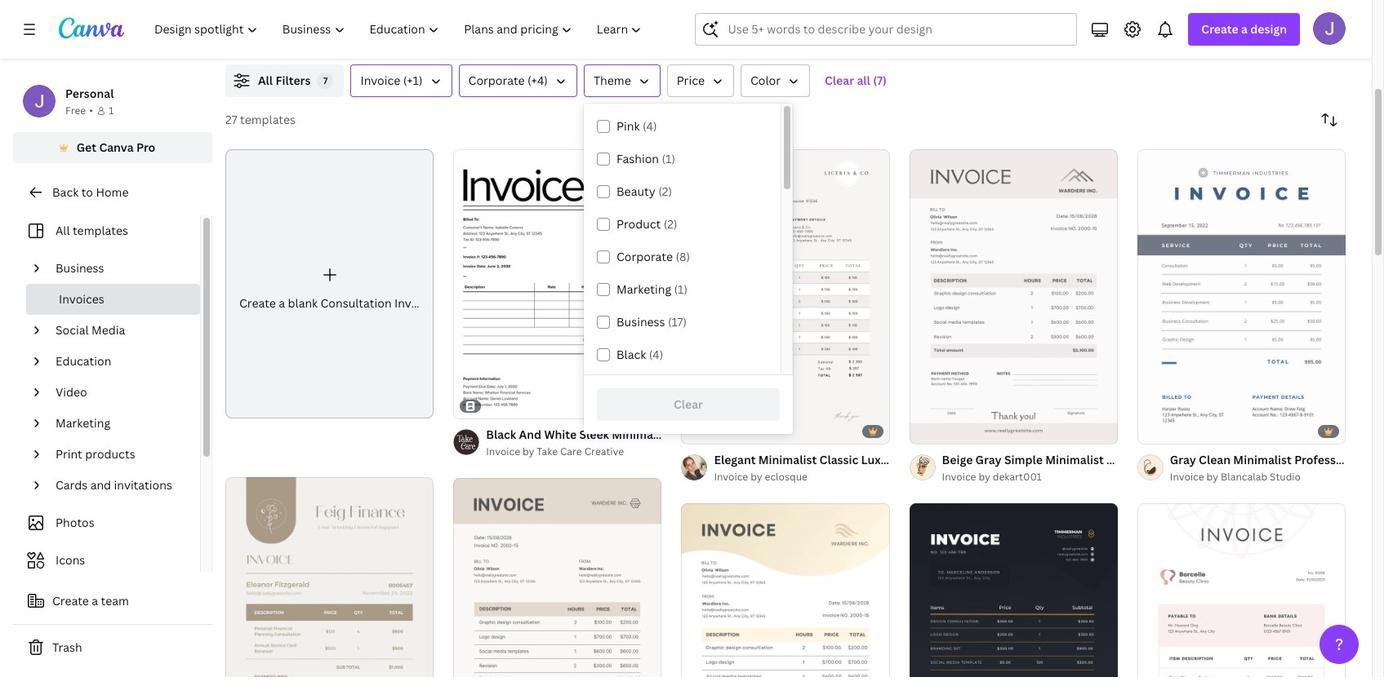 Task type: locate. For each thing, give the bounding box(es) containing it.
corporate
[[468, 73, 525, 88], [617, 249, 673, 265]]

invoice (+1)
[[360, 73, 423, 88]]

clear inside button
[[674, 397, 703, 412]]

marketing
[[617, 282, 671, 297], [56, 416, 110, 431]]

business link
[[49, 253, 190, 284]]

0 vertical spatial clear
[[825, 73, 854, 88]]

a left team
[[92, 594, 98, 609]]

beige
[[942, 452, 973, 468]]

a left blank
[[279, 296, 285, 311]]

create a blank consultation invoice element
[[225, 149, 434, 419]]

beige gray simple minimalist consultation invoice image for invoice by take care creative
[[453, 479, 662, 678]]

product (2)
[[617, 216, 677, 232]]

theme
[[594, 73, 631, 88]]

classic
[[820, 452, 858, 468]]

free
[[65, 104, 86, 118]]

2 vertical spatial create
[[52, 594, 89, 609]]

clear
[[825, 73, 854, 88], [674, 397, 703, 412]]

create left blank
[[239, 296, 276, 311]]

1 horizontal spatial all
[[258, 73, 273, 88]]

minimalist inside elegant minimalist classic luxury business invoice template invoice by eclosque
[[758, 452, 817, 468]]

1 vertical spatial (2)
[[664, 216, 677, 232]]

corporate left the (+4)
[[468, 73, 525, 88]]

create for create a blank consultation invoice
[[239, 296, 276, 311]]

0 horizontal spatial beige gray simple minimalist consultation invoice image
[[453, 479, 662, 678]]

0 horizontal spatial minimalist
[[758, 452, 817, 468]]

1 vertical spatial corporate
[[617, 249, 673, 265]]

photos link
[[23, 508, 190, 539]]

0 horizontal spatial corporate
[[468, 73, 525, 88]]

beige gray simple minimalist consultation invoice image for invoice by eclosque
[[681, 504, 890, 678]]

2 horizontal spatial create
[[1202, 21, 1239, 37]]

0 vertical spatial (2)
[[658, 184, 672, 199]]

1 horizontal spatial create
[[239, 296, 276, 311]]

business
[[56, 260, 104, 276], [617, 314, 665, 330], [902, 452, 951, 468]]

templates for 27 templates
[[240, 112, 296, 127]]

1 horizontal spatial consultation
[[1107, 452, 1179, 468]]

by inside elegant minimalist classic luxury business invoice template invoice by eclosque
[[751, 470, 762, 484]]

invoice
[[360, 73, 400, 88], [394, 296, 434, 311], [486, 445, 520, 459], [954, 452, 994, 468], [1181, 452, 1222, 468], [714, 470, 748, 484], [942, 470, 976, 484], [1170, 470, 1204, 484]]

create left design
[[1202, 21, 1239, 37]]

1 vertical spatial marketing
[[56, 416, 110, 431]]

0 vertical spatial consultation
[[321, 296, 392, 311]]

(1)
[[662, 151, 675, 167], [674, 282, 688, 297]]

elegant minimalist classic luxury business invoice template image
[[681, 150, 890, 444]]

template
[[997, 452, 1049, 468]]

education link
[[49, 346, 190, 377]]

corporate down product (2)
[[617, 249, 673, 265]]

a for design
[[1241, 21, 1248, 37]]

0 horizontal spatial clear
[[674, 397, 703, 412]]

1 horizontal spatial corporate
[[617, 249, 673, 265]]

by down the gray
[[979, 470, 990, 484]]

a
[[1241, 21, 1248, 37], [279, 296, 285, 311], [92, 594, 98, 609]]

1 vertical spatial business
[[617, 314, 665, 330]]

clear all (7) button
[[817, 65, 895, 97]]

0 vertical spatial all
[[258, 73, 273, 88]]

1 vertical spatial create
[[239, 296, 276, 311]]

trash link
[[13, 632, 212, 665]]

0 vertical spatial corporate
[[468, 73, 525, 88]]

create a blank consultation invoice link
[[225, 149, 434, 419]]

by down elegant
[[751, 470, 762, 484]]

1 vertical spatial (1)
[[674, 282, 688, 297]]

0 horizontal spatial marketing
[[56, 416, 110, 431]]

get canva pro button
[[13, 132, 212, 163]]

1 vertical spatial a
[[279, 296, 285, 311]]

business up invoices
[[56, 260, 104, 276]]

templates right 27
[[240, 112, 296, 127]]

create inside dropdown button
[[1202, 21, 1239, 37]]

(+1)
[[403, 73, 423, 88]]

0 vertical spatial templates
[[240, 112, 296, 127]]

jacob simon image
[[1313, 12, 1346, 45]]

business inside elegant minimalist classic luxury business invoice template invoice by eclosque
[[902, 452, 951, 468]]

0 horizontal spatial templates
[[73, 223, 128, 238]]

0 horizontal spatial create
[[52, 594, 89, 609]]

2 horizontal spatial a
[[1241, 21, 1248, 37]]

a inside button
[[92, 594, 98, 609]]

corporate (8)
[[617, 249, 690, 265]]

trash
[[52, 640, 82, 656]]

0 vertical spatial a
[[1241, 21, 1248, 37]]

minimalist up the eclosque
[[758, 452, 817, 468]]

(4) right pink
[[643, 118, 657, 134]]

a for blank
[[279, 296, 285, 311]]

1 vertical spatial consultation
[[1107, 452, 1179, 468]]

invoice by eclosque link
[[714, 470, 890, 486]]

invoice by take care creative link
[[486, 444, 662, 461]]

(1) down "(8)" in the left top of the page
[[674, 282, 688, 297]]

2 horizontal spatial business
[[902, 452, 951, 468]]

corporate inside button
[[468, 73, 525, 88]]

0 vertical spatial marketing
[[617, 282, 671, 297]]

0 horizontal spatial all
[[56, 223, 70, 238]]

(1) for fashion (1)
[[662, 151, 675, 167]]

1 horizontal spatial marketing
[[617, 282, 671, 297]]

marketing link
[[49, 408, 190, 439]]

business modern blue and yellow invoice image
[[909, 504, 1118, 678]]

creative
[[584, 445, 624, 459]]

marketing down video
[[56, 416, 110, 431]]

back
[[52, 185, 79, 200]]

invoice inside button
[[360, 73, 400, 88]]

back to home
[[52, 185, 129, 200]]

1 horizontal spatial minimalist
[[1045, 452, 1104, 468]]

0 vertical spatial create
[[1202, 21, 1239, 37]]

1 horizontal spatial clear
[[825, 73, 854, 88]]

(2)
[[658, 184, 672, 199], [664, 216, 677, 232]]

(2) right beauty
[[658, 184, 672, 199]]

1 horizontal spatial beige gray simple minimalist consultation invoice image
[[681, 504, 890, 678]]

27
[[225, 112, 237, 127]]

a inside dropdown button
[[1241, 21, 1248, 37]]

take
[[537, 445, 558, 459]]

back to home link
[[13, 176, 212, 209]]

business up black (4)
[[617, 314, 665, 330]]

2 vertical spatial business
[[902, 452, 951, 468]]

(1) right fashion
[[662, 151, 675, 167]]

0 vertical spatial (1)
[[662, 151, 675, 167]]

•
[[89, 104, 93, 118]]

0 horizontal spatial a
[[92, 594, 98, 609]]

corporate (+4) button
[[459, 65, 577, 97]]

invoice by blancalab studio link
[[1170, 470, 1346, 486]]

1 vertical spatial templates
[[73, 223, 128, 238]]

1 horizontal spatial templates
[[240, 112, 296, 127]]

beige gray simple minimalist consultation invoice invoice by dekart001
[[942, 452, 1222, 484]]

(1) for marketing (1)
[[674, 282, 688, 297]]

1 vertical spatial (4)
[[649, 347, 663, 363]]

templates
[[240, 112, 296, 127], [73, 223, 128, 238]]

consulting invoice templates image
[[997, 0, 1346, 45], [1100, 0, 1243, 15]]

design
[[1250, 21, 1287, 37]]

0 horizontal spatial business
[[56, 260, 104, 276]]

2 vertical spatial a
[[92, 594, 98, 609]]

(4)
[[643, 118, 657, 134], [649, 347, 663, 363]]

clear for clear all (7)
[[825, 73, 854, 88]]

business right 'luxury'
[[902, 452, 951, 468]]

clear inside button
[[825, 73, 854, 88]]

marketing (1)
[[617, 282, 688, 297]]

0 vertical spatial business
[[56, 260, 104, 276]]

all for all templates
[[56, 223, 70, 238]]

create down icons
[[52, 594, 89, 609]]

black
[[617, 347, 646, 363]]

fashion
[[617, 151, 659, 167]]

all filters
[[258, 73, 311, 88]]

filters
[[276, 73, 311, 88]]

1 vertical spatial clear
[[674, 397, 703, 412]]

pro
[[136, 140, 155, 155]]

invoice by blancalab studio
[[1170, 470, 1301, 484]]

1 horizontal spatial a
[[279, 296, 285, 311]]

1 horizontal spatial business
[[617, 314, 665, 330]]

all down back
[[56, 223, 70, 238]]

0 vertical spatial (4)
[[643, 118, 657, 134]]

and
[[90, 478, 111, 493]]

education
[[56, 354, 111, 369]]

(2) right product
[[664, 216, 677, 232]]

social
[[56, 323, 89, 338]]

1 vertical spatial all
[[56, 223, 70, 238]]

free •
[[65, 104, 93, 118]]

minimalist
[[758, 452, 817, 468], [1045, 452, 1104, 468]]

a left design
[[1241, 21, 1248, 37]]

marketing up "business (17)"
[[617, 282, 671, 297]]

cards and invitations
[[56, 478, 172, 493]]

beige gray simple minimalist consultation invoice image
[[909, 150, 1118, 444], [453, 479, 662, 678], [681, 504, 890, 678]]

gray clean minimalist professional business consultation and service invoice image
[[1137, 150, 1346, 444]]

None search field
[[695, 13, 1077, 46]]

luxury
[[861, 452, 899, 468]]

all left filters
[[258, 73, 273, 88]]

2 minimalist from the left
[[1045, 452, 1104, 468]]

color
[[750, 73, 781, 88]]

by inside beige gray simple minimalist consultation invoice invoice by dekart001
[[979, 470, 990, 484]]

(8)
[[676, 249, 690, 265]]

templates down 'back to home'
[[73, 223, 128, 238]]

minimalist up invoice by dekart001 link
[[1045, 452, 1104, 468]]

by
[[523, 445, 534, 459], [751, 470, 762, 484], [979, 470, 990, 484], [1207, 470, 1218, 484]]

marketing for marketing (1)
[[617, 282, 671, 297]]

elegant minimalist classic luxury business invoice template invoice by eclosque
[[714, 452, 1049, 484]]

dekart001
[[993, 470, 1042, 484]]

marketing for marketing
[[56, 416, 110, 431]]

elegant
[[714, 452, 756, 468]]

1 minimalist from the left
[[758, 452, 817, 468]]

all
[[258, 73, 273, 88], [56, 223, 70, 238]]

get canva pro
[[76, 140, 155, 155]]

price button
[[667, 65, 734, 97]]

create inside button
[[52, 594, 89, 609]]

(4) right black
[[649, 347, 663, 363]]

by left take
[[523, 445, 534, 459]]

business for business
[[56, 260, 104, 276]]

0 horizontal spatial consultation
[[321, 296, 392, 311]]



Task type: describe. For each thing, give the bounding box(es) containing it.
personal
[[65, 86, 114, 101]]

icons link
[[23, 545, 190, 577]]

(2) for beauty (2)
[[658, 184, 672, 199]]

print products link
[[49, 439, 190, 470]]

(7)
[[873, 73, 887, 88]]

all templates link
[[23, 216, 190, 247]]

social media link
[[49, 315, 190, 346]]

all for all filters
[[258, 73, 273, 88]]

cards
[[56, 478, 88, 493]]

invoice by dekart001 link
[[942, 470, 1118, 486]]

business (17)
[[617, 314, 687, 330]]

corporate for corporate (8)
[[617, 249, 673, 265]]

create for create a team
[[52, 594, 89, 609]]

canva
[[99, 140, 134, 155]]

studio
[[1270, 470, 1301, 484]]

2 consulting invoice templates image from the left
[[1100, 0, 1243, 15]]

care
[[560, 445, 582, 459]]

(+4)
[[528, 73, 548, 88]]

create a design button
[[1188, 13, 1300, 46]]

create a blank consultation invoice
[[239, 296, 434, 311]]

blancalab
[[1221, 470, 1267, 484]]

simple
[[1004, 452, 1043, 468]]

Sort by button
[[1313, 104, 1346, 136]]

Search search field
[[728, 14, 1067, 45]]

create for create a design
[[1202, 21, 1239, 37]]

1 consulting invoice templates image from the left
[[997, 0, 1346, 45]]

clear for clear
[[674, 397, 703, 412]]

(17)
[[668, 314, 687, 330]]

gray
[[976, 452, 1002, 468]]

clear button
[[597, 389, 780, 421]]

invoice by take care creative
[[486, 445, 624, 459]]

beauty
[[617, 184, 656, 199]]

(4) for black (4)
[[649, 347, 663, 363]]

get
[[76, 140, 96, 155]]

to
[[81, 185, 93, 200]]

7
[[323, 74, 328, 87]]

invoice (+1) button
[[351, 65, 452, 97]]

fashion (1)
[[617, 151, 675, 167]]

invitations
[[114, 478, 172, 493]]

templates for all templates
[[73, 223, 128, 238]]

eclosque
[[765, 470, 808, 484]]

all
[[857, 73, 870, 88]]

by left "blancalab"
[[1207, 470, 1218, 484]]

products
[[85, 447, 135, 462]]

consultation inside beige gray simple minimalist consultation invoice invoice by dekart001
[[1107, 452, 1179, 468]]

photos
[[56, 515, 95, 531]]

beige gray simple minimalist consultation invoice link
[[942, 452, 1222, 470]]

team
[[101, 594, 129, 609]]

clear all (7)
[[825, 73, 887, 88]]

create a team
[[52, 594, 129, 609]]

27 templates
[[225, 112, 296, 127]]

a for team
[[92, 594, 98, 609]]

video link
[[49, 377, 190, 408]]

all templates
[[56, 223, 128, 238]]

white minimalist beauty clinic service invoice image
[[1137, 504, 1346, 678]]

black and white sleek minimalist management consulting invoice doc image
[[453, 149, 662, 419]]

icons
[[56, 553, 85, 568]]

minimalist inside beige gray simple minimalist consultation invoice invoice by dekart001
[[1045, 452, 1104, 468]]

(2) for product (2)
[[664, 216, 677, 232]]

theme button
[[584, 65, 660, 97]]

cards and invitations link
[[49, 470, 190, 501]]

top level navigation element
[[144, 13, 656, 46]]

7 filter options selected element
[[317, 73, 334, 89]]

beige aesthetic invoice image
[[225, 478, 434, 678]]

pink
[[617, 118, 640, 134]]

blank
[[288, 296, 318, 311]]

pink (4)
[[617, 118, 657, 134]]

business for business (17)
[[617, 314, 665, 330]]

color button
[[741, 65, 810, 97]]

product
[[617, 216, 661, 232]]

black (4)
[[617, 347, 663, 363]]

2 horizontal spatial beige gray simple minimalist consultation invoice image
[[909, 150, 1118, 444]]

corporate for corporate (+4)
[[468, 73, 525, 88]]

media
[[92, 323, 125, 338]]

video
[[56, 385, 87, 400]]

create a design
[[1202, 21, 1287, 37]]

social media
[[56, 323, 125, 338]]

(4) for pink (4)
[[643, 118, 657, 134]]

print products
[[56, 447, 135, 462]]

price
[[677, 73, 705, 88]]

1
[[109, 104, 114, 118]]

beauty (2)
[[617, 184, 672, 199]]



Task type: vqa. For each thing, say whether or not it's contained in the screenshot.
The (7)
yes



